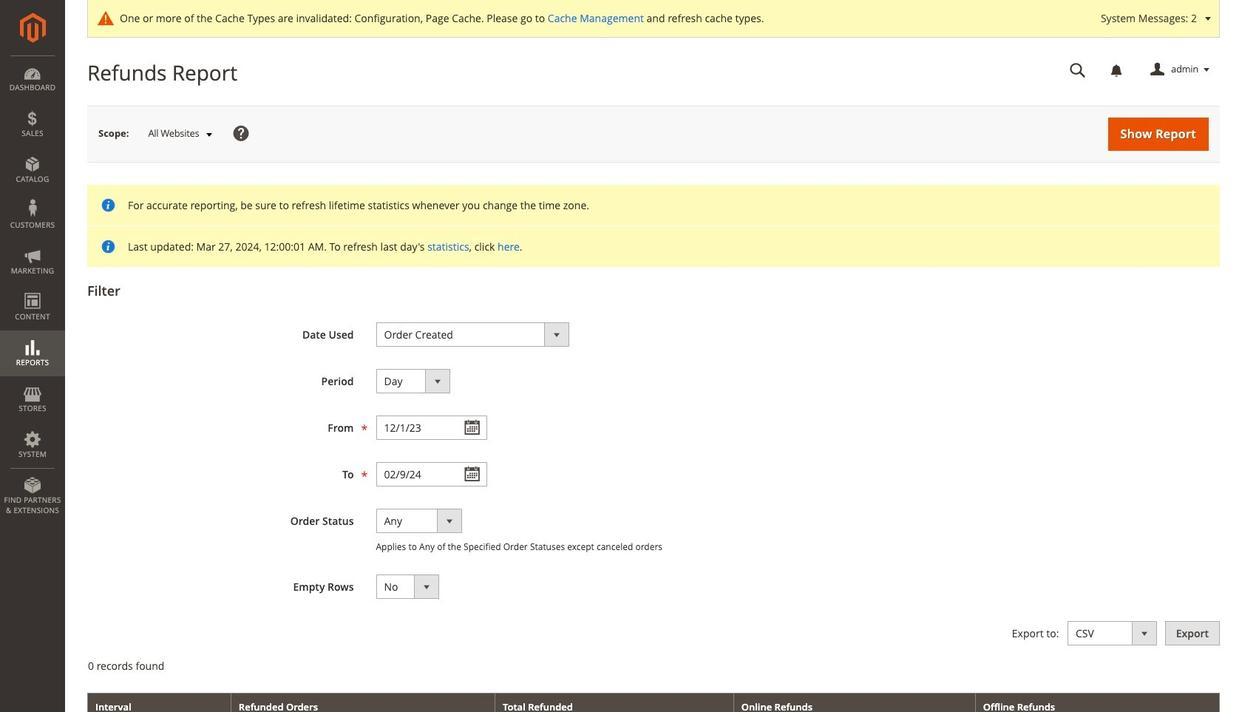 Task type: locate. For each thing, give the bounding box(es) containing it.
menu bar
[[0, 55, 65, 523]]

None text field
[[1060, 57, 1097, 83], [376, 416, 487, 440], [1060, 57, 1097, 83], [376, 416, 487, 440]]

None text field
[[376, 462, 487, 487]]

magento admin panel image
[[20, 13, 45, 43]]



